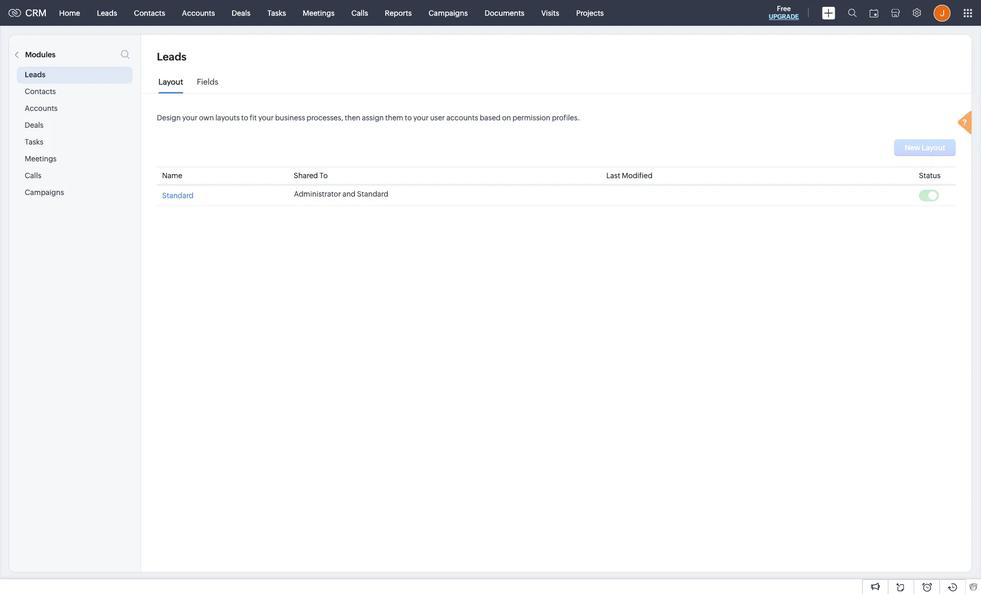 Task type: locate. For each thing, give the bounding box(es) containing it.
business
[[275, 114, 305, 122]]

to right "them" on the left top
[[405, 114, 412, 122]]

1 horizontal spatial contacts
[[134, 9, 165, 17]]

fields
[[197, 77, 218, 86]]

0 horizontal spatial contacts
[[25, 87, 56, 96]]

projects
[[576, 9, 604, 17]]

0 horizontal spatial campaigns
[[25, 188, 64, 197]]

1 horizontal spatial tasks
[[267, 9, 286, 17]]

deals
[[232, 9, 251, 17], [25, 121, 43, 129]]

1 vertical spatial meetings
[[25, 155, 57, 163]]

standard down the name
[[162, 192, 194, 200]]

accounts
[[182, 9, 215, 17], [25, 104, 58, 113]]

0 horizontal spatial meetings
[[25, 155, 57, 163]]

your
[[182, 114, 198, 122], [258, 114, 274, 122], [413, 114, 429, 122]]

1 horizontal spatial standard
[[357, 190, 388, 198]]

1 horizontal spatial leads
[[97, 9, 117, 17]]

search element
[[842, 0, 863, 26]]

1 horizontal spatial your
[[258, 114, 274, 122]]

accounts
[[446, 114, 478, 122]]

meetings
[[303, 9, 335, 17], [25, 155, 57, 163]]

own
[[199, 114, 214, 122]]

profile image
[[934, 4, 951, 21]]

campaigns
[[429, 9, 468, 17], [25, 188, 64, 197]]

0 horizontal spatial to
[[241, 114, 248, 122]]

2 to from the left
[[405, 114, 412, 122]]

1 vertical spatial calls
[[25, 172, 41, 180]]

last modified
[[606, 172, 653, 180]]

0 horizontal spatial accounts
[[25, 104, 58, 113]]

2 horizontal spatial leads
[[157, 51, 187, 63]]

2 vertical spatial leads
[[25, 71, 46, 79]]

0 horizontal spatial your
[[182, 114, 198, 122]]

1 horizontal spatial to
[[405, 114, 412, 122]]

to
[[320, 172, 328, 180]]

fit
[[250, 114, 257, 122]]

shared
[[294, 172, 318, 180]]

calls
[[351, 9, 368, 17], [25, 172, 41, 180]]

your left 'own' on the left of page
[[182, 114, 198, 122]]

to left fit
[[241, 114, 248, 122]]

leads right the home link
[[97, 9, 117, 17]]

contacts
[[134, 9, 165, 17], [25, 87, 56, 96]]

your left the user
[[413, 114, 429, 122]]

create menu element
[[816, 0, 842, 26]]

calls link
[[343, 0, 377, 26]]

contacts down modules
[[25, 87, 56, 96]]

1 horizontal spatial accounts
[[182, 9, 215, 17]]

permission
[[513, 114, 550, 122]]

search image
[[848, 8, 857, 17]]

1 vertical spatial leads
[[157, 51, 187, 63]]

upgrade
[[769, 13, 799, 21]]

create menu image
[[822, 7, 835, 19]]

status
[[919, 172, 941, 180]]

meetings inside meetings link
[[303, 9, 335, 17]]

your right fit
[[258, 114, 274, 122]]

layout link
[[158, 77, 183, 94]]

design
[[157, 114, 181, 122]]

tasks
[[267, 9, 286, 17], [25, 138, 43, 146]]

campaigns link
[[420, 0, 476, 26]]

then
[[345, 114, 360, 122]]

them
[[385, 114, 403, 122]]

meetings link
[[294, 0, 343, 26]]

1 vertical spatial tasks
[[25, 138, 43, 146]]

None button
[[894, 139, 956, 156]]

2 horizontal spatial your
[[413, 114, 429, 122]]

0 vertical spatial calls
[[351, 9, 368, 17]]

1 horizontal spatial deals
[[232, 9, 251, 17]]

3 your from the left
[[413, 114, 429, 122]]

leads
[[97, 9, 117, 17], [157, 51, 187, 63], [25, 71, 46, 79]]

leads down modules
[[25, 71, 46, 79]]

crm link
[[8, 7, 47, 18]]

1 vertical spatial campaigns
[[25, 188, 64, 197]]

1 horizontal spatial campaigns
[[429, 9, 468, 17]]

0 horizontal spatial calls
[[25, 172, 41, 180]]

0 vertical spatial tasks
[[267, 9, 286, 17]]

0 horizontal spatial standard
[[162, 192, 194, 200]]

2 your from the left
[[258, 114, 274, 122]]

calendar image
[[870, 9, 879, 17]]

0 vertical spatial contacts
[[134, 9, 165, 17]]

1 horizontal spatial meetings
[[303, 9, 335, 17]]

1 vertical spatial deals
[[25, 121, 43, 129]]

0 horizontal spatial leads
[[25, 71, 46, 79]]

0 vertical spatial deals
[[232, 9, 251, 17]]

0 horizontal spatial deals
[[25, 121, 43, 129]]

to
[[241, 114, 248, 122], [405, 114, 412, 122]]

contacts right leads link on the left
[[134, 9, 165, 17]]

leads link
[[89, 0, 126, 26]]

0 vertical spatial campaigns
[[429, 9, 468, 17]]

administrator
[[294, 190, 341, 198]]

0 horizontal spatial tasks
[[25, 138, 43, 146]]

fields link
[[197, 77, 218, 94]]

standard right and
[[357, 190, 388, 198]]

0 vertical spatial meetings
[[303, 9, 335, 17]]

standard
[[357, 190, 388, 198], [162, 192, 194, 200]]

modified
[[622, 172, 653, 180]]

leads up 'layout'
[[157, 51, 187, 63]]



Task type: vqa. For each thing, say whether or not it's contained in the screenshot.
the customization
no



Task type: describe. For each thing, give the bounding box(es) containing it.
user
[[430, 114, 445, 122]]

layout
[[158, 77, 183, 86]]

home link
[[51, 0, 89, 26]]

1 your from the left
[[182, 114, 198, 122]]

design your own layouts to fit your business processes, then assign them to your user accounts based on permission profiles.
[[157, 114, 580, 122]]

deals inside deals link
[[232, 9, 251, 17]]

0 vertical spatial accounts
[[182, 9, 215, 17]]

visits
[[541, 9, 559, 17]]

last
[[606, 172, 620, 180]]

deals link
[[223, 0, 259, 26]]

reports link
[[377, 0, 420, 26]]

standard link
[[162, 190, 194, 200]]

and
[[342, 190, 356, 198]]

projects link
[[568, 0, 612, 26]]

1 horizontal spatial calls
[[351, 9, 368, 17]]

profiles.
[[552, 114, 580, 122]]

documents
[[485, 9, 525, 17]]

shared to
[[294, 172, 328, 180]]

assign
[[362, 114, 384, 122]]

processes,
[[307, 114, 343, 122]]

tasks link
[[259, 0, 294, 26]]

accounts link
[[174, 0, 223, 26]]

0 vertical spatial leads
[[97, 9, 117, 17]]

home
[[59, 9, 80, 17]]

on
[[502, 114, 511, 122]]

crm
[[25, 7, 47, 18]]

free upgrade
[[769, 5, 799, 21]]

based
[[480, 114, 501, 122]]

profile element
[[927, 0, 957, 26]]

1 vertical spatial contacts
[[25, 87, 56, 96]]

free
[[777, 5, 791, 13]]

reports
[[385, 9, 412, 17]]

name
[[162, 172, 182, 180]]

modules
[[25, 51, 56, 59]]

visits link
[[533, 0, 568, 26]]

administrator and standard
[[294, 190, 388, 198]]

1 to from the left
[[241, 114, 248, 122]]

layouts
[[215, 114, 240, 122]]

contacts link
[[126, 0, 174, 26]]

documents link
[[476, 0, 533, 26]]

1 vertical spatial accounts
[[25, 104, 58, 113]]



